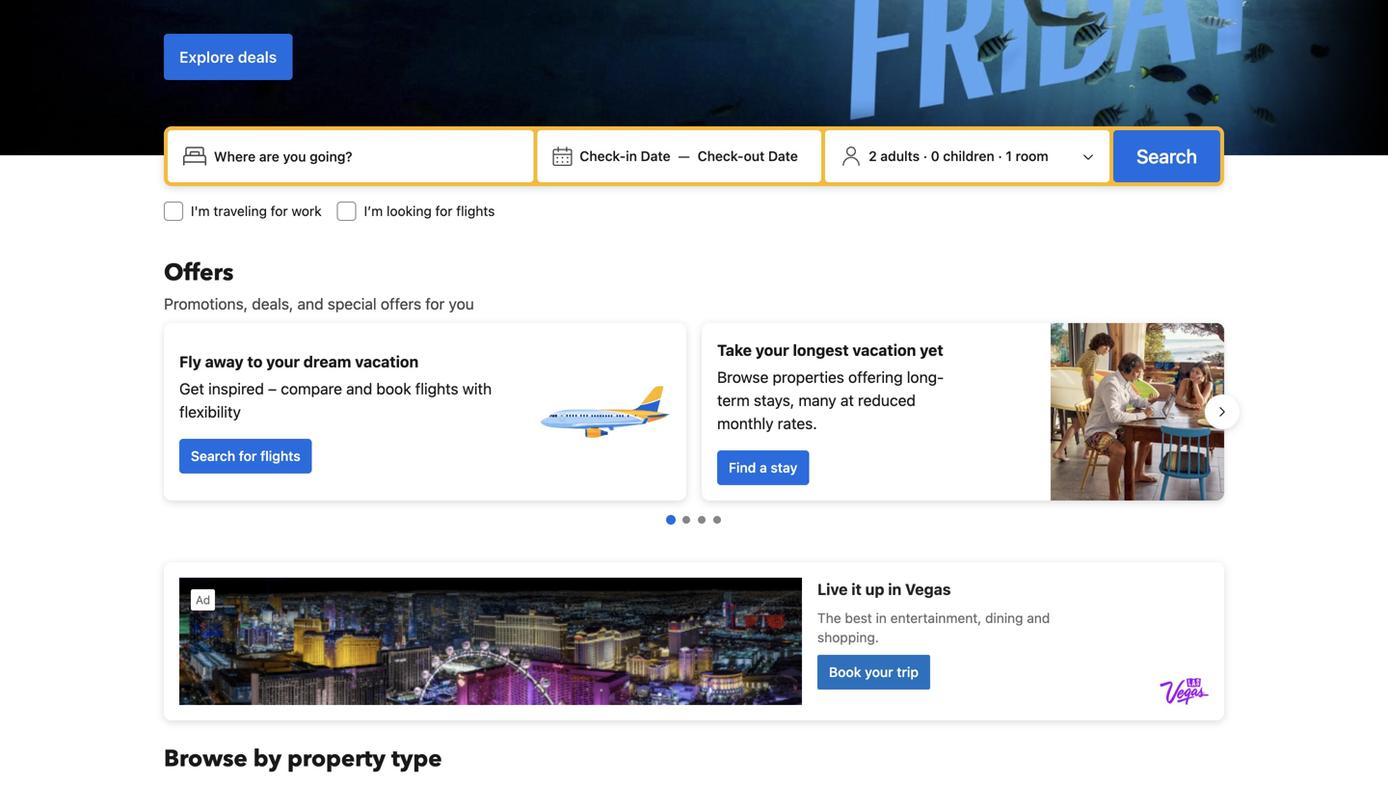 Task type: vqa. For each thing, say whether or not it's contained in the screenshot.
and
yes



Task type: locate. For each thing, give the bounding box(es) containing it.
—
[[679, 148, 690, 164]]

1 horizontal spatial date
[[769, 148, 799, 164]]

1 horizontal spatial search
[[1137, 145, 1198, 167]]

check-in date — check-out date
[[580, 148, 799, 164]]

1 horizontal spatial check-
[[698, 148, 744, 164]]

find a stay link
[[718, 450, 810, 485]]

work
[[292, 203, 322, 219]]

for
[[271, 203, 288, 219], [436, 203, 453, 219], [426, 295, 445, 313], [239, 448, 257, 464]]

flights
[[457, 203, 495, 219], [416, 380, 459, 398], [260, 448, 301, 464]]

i'm
[[191, 203, 210, 219]]

check- right —
[[698, 148, 744, 164]]

adults
[[881, 148, 920, 164]]

for left you
[[426, 295, 445, 313]]

yet
[[920, 341, 944, 359]]

2 adults · 0 children · 1 room
[[869, 148, 1049, 164]]

for down flexibility
[[239, 448, 257, 464]]

0 vertical spatial and
[[298, 295, 324, 313]]

main content
[[149, 257, 1240, 786]]

find
[[729, 460, 757, 476]]

2 date from the left
[[769, 148, 799, 164]]

browse left the by
[[164, 743, 248, 775]]

your right take
[[756, 341, 790, 359]]

2 check- from the left
[[698, 148, 744, 164]]

1 horizontal spatial ·
[[999, 148, 1003, 164]]

to
[[247, 353, 263, 371]]

take
[[718, 341, 752, 359]]

your
[[756, 341, 790, 359], [266, 353, 300, 371]]

and inside fly away to your dream vacation get inspired – compare and book flights with flexibility
[[346, 380, 373, 398]]

explore
[[179, 48, 234, 66]]

browse up "term"
[[718, 368, 769, 386]]

·
[[924, 148, 928, 164], [999, 148, 1003, 164]]

0 vertical spatial flights
[[457, 203, 495, 219]]

0 horizontal spatial your
[[266, 353, 300, 371]]

stays,
[[754, 391, 795, 409]]

you
[[449, 295, 474, 313]]

a
[[760, 460, 768, 476]]

0 horizontal spatial ·
[[924, 148, 928, 164]]

2 · from the left
[[999, 148, 1003, 164]]

special
[[328, 295, 377, 313]]

vacation
[[853, 341, 917, 359], [355, 353, 419, 371]]

for inside "search for flights" link
[[239, 448, 257, 464]]

search inside button
[[1137, 145, 1198, 167]]

your right the to
[[266, 353, 300, 371]]

book
[[377, 380, 411, 398]]

properties
[[773, 368, 845, 386]]

out
[[744, 148, 765, 164]]

search for flights link
[[179, 439, 312, 474]]

many
[[799, 391, 837, 409]]

check-out date button
[[690, 139, 806, 174]]

and
[[298, 295, 324, 313], [346, 380, 373, 398]]

i'm looking for flights
[[364, 203, 495, 219]]

monthly
[[718, 414, 774, 433]]

0 vertical spatial search
[[1137, 145, 1198, 167]]

1 vertical spatial flights
[[416, 380, 459, 398]]

0 vertical spatial browse
[[718, 368, 769, 386]]

take your longest vacation yet browse properties offering long- term stays, many at reduced monthly rates.
[[718, 341, 945, 433]]

term
[[718, 391, 750, 409]]

check- left —
[[580, 148, 626, 164]]

check-
[[580, 148, 626, 164], [698, 148, 744, 164]]

search for flights
[[191, 448, 301, 464]]

date right in
[[641, 148, 671, 164]]

check-in date button
[[572, 139, 679, 174]]

your inside 'take your longest vacation yet browse properties offering long- term stays, many at reduced monthly rates.'
[[756, 341, 790, 359]]

and right deals,
[[298, 295, 324, 313]]

2 adults · 0 children · 1 room button
[[834, 138, 1103, 175]]

0 horizontal spatial check-
[[580, 148, 626, 164]]

rates.
[[778, 414, 818, 433]]

offers
[[164, 257, 234, 289]]

1 horizontal spatial vacation
[[853, 341, 917, 359]]

vacation up "offering"
[[853, 341, 917, 359]]

search
[[1137, 145, 1198, 167], [191, 448, 235, 464]]

vacation up book
[[355, 353, 419, 371]]

2
[[869, 148, 877, 164]]

0 horizontal spatial vacation
[[355, 353, 419, 371]]

0 horizontal spatial browse
[[164, 743, 248, 775]]

region containing take your longest vacation yet
[[149, 315, 1240, 508]]

1 vertical spatial browse
[[164, 743, 248, 775]]

1 vertical spatial search
[[191, 448, 235, 464]]

· left 1
[[999, 148, 1003, 164]]

flights right looking
[[457, 203, 495, 219]]

deals
[[238, 48, 277, 66]]

i'm
[[364, 203, 383, 219]]

1 horizontal spatial and
[[346, 380, 373, 398]]

browse
[[718, 368, 769, 386], [164, 743, 248, 775]]

1 vertical spatial and
[[346, 380, 373, 398]]

stay
[[771, 460, 798, 476]]

flexibility
[[179, 403, 241, 421]]

1 horizontal spatial your
[[756, 341, 790, 359]]

1 horizontal spatial browse
[[718, 368, 769, 386]]

2 vertical spatial flights
[[260, 448, 301, 464]]

region
[[149, 315, 1240, 508]]

· left 0 at top
[[924, 148, 928, 164]]

flights down "–"
[[260, 448, 301, 464]]

children
[[944, 148, 995, 164]]

0 horizontal spatial and
[[298, 295, 324, 313]]

vacation inside fly away to your dream vacation get inspired – compare and book flights with flexibility
[[355, 353, 419, 371]]

date right out
[[769, 148, 799, 164]]

fly
[[179, 353, 201, 371]]

flights left with
[[416, 380, 459, 398]]

and left book
[[346, 380, 373, 398]]

0 horizontal spatial search
[[191, 448, 235, 464]]

search inside main content
[[191, 448, 235, 464]]

promotions,
[[164, 295, 248, 313]]

progress bar
[[667, 515, 721, 525]]

traveling
[[214, 203, 267, 219]]

date
[[641, 148, 671, 164], [769, 148, 799, 164]]

with
[[463, 380, 492, 398]]

0 horizontal spatial date
[[641, 148, 671, 164]]



Task type: describe. For each thing, give the bounding box(es) containing it.
Where are you going? field
[[206, 139, 526, 174]]

away
[[205, 353, 244, 371]]

and inside offers promotions, deals, and special offers for you
[[298, 295, 324, 313]]

take your longest vacation yet image
[[1051, 323, 1225, 501]]

long-
[[907, 368, 945, 386]]

get
[[179, 380, 204, 398]]

dream
[[304, 353, 352, 371]]

search for search for flights
[[191, 448, 235, 464]]

search button
[[1114, 130, 1221, 182]]

type
[[392, 743, 442, 775]]

1 · from the left
[[924, 148, 928, 164]]

explore deals link
[[164, 34, 293, 80]]

browse by property type
[[164, 743, 442, 775]]

in
[[626, 148, 638, 164]]

longest
[[793, 341, 849, 359]]

explore deals
[[179, 48, 277, 66]]

vacation inside 'take your longest vacation yet browse properties offering long- term stays, many at reduced monthly rates.'
[[853, 341, 917, 359]]

find a stay
[[729, 460, 798, 476]]

1 date from the left
[[641, 148, 671, 164]]

fly away to your dream vacation get inspired – compare and book flights with flexibility
[[179, 353, 492, 421]]

main content containing offers
[[149, 257, 1240, 786]]

offers promotions, deals, and special offers for you
[[164, 257, 474, 313]]

compare
[[281, 380, 342, 398]]

property
[[288, 743, 386, 775]]

1 check- from the left
[[580, 148, 626, 164]]

room
[[1016, 148, 1049, 164]]

for right looking
[[436, 203, 453, 219]]

at
[[841, 391, 854, 409]]

fly away to your dream vacation image
[[536, 344, 671, 479]]

deals,
[[252, 295, 294, 313]]

i'm traveling for work
[[191, 203, 322, 219]]

advertisement region
[[164, 562, 1225, 721]]

looking
[[387, 203, 432, 219]]

inspired
[[208, 380, 264, 398]]

0
[[931, 148, 940, 164]]

by
[[253, 743, 282, 775]]

–
[[268, 380, 277, 398]]

browse inside 'take your longest vacation yet browse properties offering long- term stays, many at reduced monthly rates.'
[[718, 368, 769, 386]]

for left work
[[271, 203, 288, 219]]

offering
[[849, 368, 903, 386]]

search for search
[[1137, 145, 1198, 167]]

offers
[[381, 295, 422, 313]]

1
[[1006, 148, 1013, 164]]

reduced
[[859, 391, 916, 409]]

flights inside fly away to your dream vacation get inspired – compare and book flights with flexibility
[[416, 380, 459, 398]]

your inside fly away to your dream vacation get inspired – compare and book flights with flexibility
[[266, 353, 300, 371]]

for inside offers promotions, deals, and special offers for you
[[426, 295, 445, 313]]



